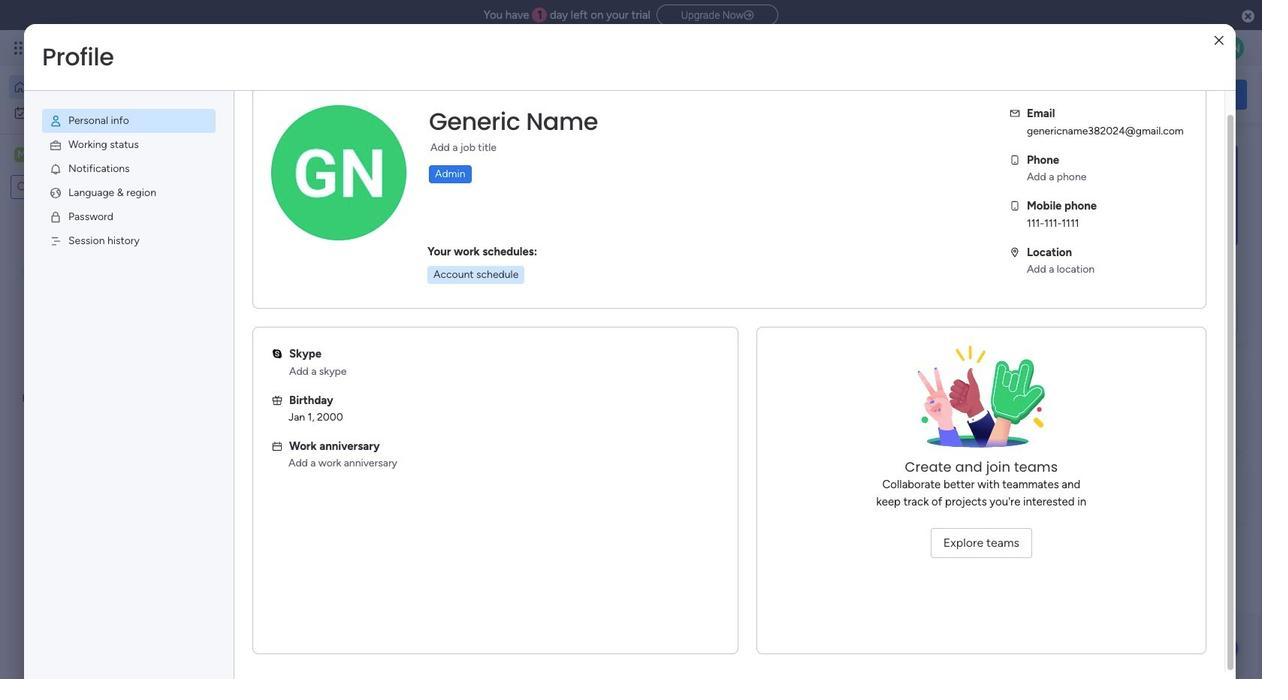 Task type: describe. For each thing, give the bounding box(es) containing it.
3 menu item from the top
[[42, 157, 216, 181]]

working status image
[[49, 138, 62, 152]]

workspace image
[[14, 147, 29, 163]]

v2 bolt switch image
[[1152, 86, 1160, 103]]

templates image image
[[1036, 144, 1234, 247]]

close image
[[1215, 35, 1224, 46]]

6 menu item from the top
[[42, 229, 216, 253]]

getting started element
[[1022, 389, 1248, 449]]

dapulse close image
[[1243, 9, 1255, 24]]

component image for the public board icon for add to favorites image at the top left of page
[[251, 328, 265, 342]]

session history image
[[49, 235, 62, 248]]

close my workspaces image
[[232, 439, 250, 457]]

4 menu item from the top
[[42, 181, 216, 205]]

menu menu
[[24, 91, 234, 271]]

password image
[[49, 210, 62, 224]]

language & region image
[[49, 186, 62, 200]]

Search in workspace field
[[32, 179, 107, 196]]

close recently visited image
[[232, 153, 250, 171]]

1 menu item from the top
[[42, 109, 216, 133]]

no teams image
[[907, 346, 1057, 459]]

component image for the public board icon for add to favorites icon
[[499, 328, 513, 342]]



Task type: vqa. For each thing, say whether or not it's contained in the screenshot.
Notifications image
yes



Task type: locate. For each thing, give the bounding box(es) containing it.
1 option from the top
[[9, 75, 183, 99]]

component image
[[251, 328, 265, 342], [499, 328, 513, 342]]

public board image for add to favorites image at the top left of page
[[251, 304, 268, 321]]

1 horizontal spatial public board image
[[499, 304, 516, 321]]

option up 'personal info' icon
[[9, 75, 183, 99]]

workspace image
[[257, 484, 293, 520]]

0 horizontal spatial public board image
[[251, 304, 268, 321]]

None field
[[425, 106, 602, 138]]

1 public board image from the left
[[251, 304, 268, 321]]

dapulse rightstroke image
[[744, 10, 754, 21]]

2 menu item from the top
[[42, 133, 216, 157]]

add to favorites image
[[448, 305, 463, 320]]

2 component image from the left
[[499, 328, 513, 342]]

v2 user feedback image
[[1035, 86, 1046, 103]]

option up workspace selection element
[[9, 101, 183, 125]]

select product image
[[14, 41, 29, 56]]

public board image for add to favorites icon
[[499, 304, 516, 321]]

1 vertical spatial option
[[9, 101, 183, 125]]

2 public board image from the left
[[499, 304, 516, 321]]

1 component image from the left
[[251, 328, 265, 342]]

option
[[9, 75, 183, 99], [9, 101, 183, 125]]

1 horizontal spatial component image
[[499, 328, 513, 342]]

add to favorites image
[[697, 305, 712, 320]]

2 option from the top
[[9, 101, 183, 125]]

clear search image
[[109, 180, 124, 195]]

notifications image
[[49, 162, 62, 176]]

quick search results list box
[[232, 171, 986, 370]]

help center element
[[1022, 461, 1248, 521]]

5 menu item from the top
[[42, 205, 216, 229]]

personal info image
[[49, 114, 62, 128]]

menu item
[[42, 109, 216, 133], [42, 133, 216, 157], [42, 157, 216, 181], [42, 181, 216, 205], [42, 205, 216, 229], [42, 229, 216, 253]]

0 vertical spatial option
[[9, 75, 183, 99]]

open update feed (inbox) image
[[232, 388, 250, 406]]

workspace selection element
[[14, 146, 126, 165]]

generic name image
[[1221, 36, 1245, 60]]

0 horizontal spatial component image
[[251, 328, 265, 342]]

public board image
[[251, 304, 268, 321], [499, 304, 516, 321]]



